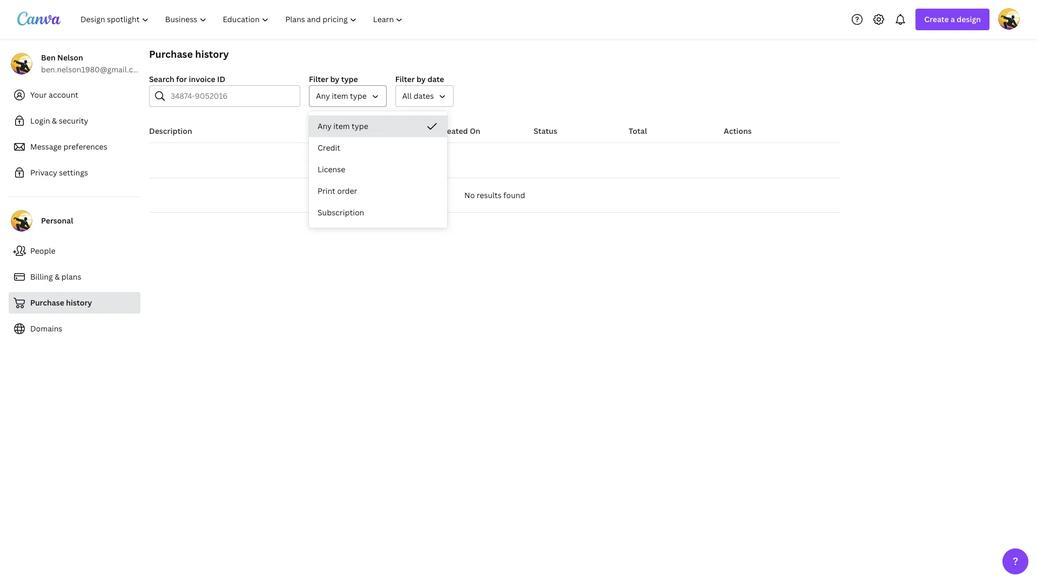 Task type: vqa. For each thing, say whether or not it's contained in the screenshot.
you
no



Task type: locate. For each thing, give the bounding box(es) containing it.
ben.nelson1980@gmail.com
[[41, 64, 145, 75]]

subscription button
[[309, 202, 448, 224]]

filter up any item type button
[[309, 74, 329, 84]]

history
[[195, 48, 229, 61], [66, 298, 92, 308]]

credit option
[[309, 137, 448, 159]]

privacy settings
[[30, 168, 88, 178]]

history up id
[[195, 48, 229, 61]]

created
[[439, 126, 468, 136]]

a
[[951, 14, 956, 24]]

item up credit
[[334, 121, 350, 131]]

1 horizontal spatial purchase history
[[149, 48, 229, 61]]

0 horizontal spatial history
[[66, 298, 92, 308]]

filter by type
[[309, 74, 358, 84]]

item down filter by type
[[332, 91, 348, 101]]

login
[[30, 116, 50, 126]]

1 by from the left
[[330, 74, 340, 84]]

dates
[[414, 91, 434, 101]]

to
[[367, 126, 376, 136]]

subscription option
[[309, 202, 448, 224]]

1 horizontal spatial filter
[[396, 74, 415, 84]]

by
[[330, 74, 340, 84], [417, 74, 426, 84]]

create a design
[[925, 14, 982, 24]]

1 vertical spatial purchase history
[[30, 298, 92, 308]]

1 vertical spatial purchase
[[30, 298, 64, 308]]

0 vertical spatial any item type
[[316, 91, 367, 101]]

0 horizontal spatial by
[[330, 74, 340, 84]]

1 horizontal spatial purchase
[[149, 48, 193, 61]]

plans
[[62, 272, 81, 282]]

filter up all
[[396, 74, 415, 84]]

type
[[341, 74, 358, 84], [350, 91, 367, 101], [352, 121, 369, 131]]

any inside button
[[316, 91, 330, 101]]

filter
[[309, 74, 329, 84], [396, 74, 415, 84]]

1 vertical spatial history
[[66, 298, 92, 308]]

item
[[332, 91, 348, 101], [334, 121, 350, 131]]

create a design button
[[916, 9, 990, 30]]

no results found
[[465, 190, 526, 201]]

any
[[316, 91, 330, 101], [318, 121, 332, 131]]

credit
[[318, 143, 341, 153]]

privacy settings link
[[9, 162, 141, 184]]

message
[[30, 142, 62, 152]]

subscription
[[318, 208, 364, 218]]

type inside button
[[352, 121, 369, 131]]

any item type
[[316, 91, 367, 101], [318, 121, 369, 131]]

purchase up search
[[149, 48, 193, 61]]

by up any item type button
[[330, 74, 340, 84]]

preferences
[[64, 142, 107, 152]]

invoice
[[189, 74, 216, 84]]

& left plans
[[55, 272, 60, 282]]

domains
[[30, 324, 62, 334]]

1 vertical spatial any
[[318, 121, 332, 131]]

1 horizontal spatial by
[[417, 74, 426, 84]]

& for billing
[[55, 272, 60, 282]]

&
[[52, 116, 57, 126], [55, 272, 60, 282]]

any item type up credit
[[318, 121, 369, 131]]

0 vertical spatial history
[[195, 48, 229, 61]]

1 vertical spatial type
[[350, 91, 367, 101]]

& right login
[[52, 116, 57, 126]]

1 vertical spatial any item type
[[318, 121, 369, 131]]

on
[[470, 126, 481, 136]]

billing
[[30, 272, 53, 282]]

purchase history up search for invoice id
[[149, 48, 229, 61]]

any up credit
[[318, 121, 332, 131]]

1 filter from the left
[[309, 74, 329, 84]]

purchase up domains
[[30, 298, 64, 308]]

security
[[59, 116, 88, 126]]

purchase history inside the purchase history link
[[30, 298, 92, 308]]

2 vertical spatial type
[[352, 121, 369, 131]]

for
[[176, 74, 187, 84]]

2 by from the left
[[417, 74, 426, 84]]

0 vertical spatial item
[[332, 91, 348, 101]]

search for invoice id
[[149, 74, 226, 84]]

1 horizontal spatial history
[[195, 48, 229, 61]]

any down filter by type
[[316, 91, 330, 101]]

list box
[[309, 116, 448, 224]]

0 vertical spatial any
[[316, 91, 330, 101]]

your account
[[30, 90, 78, 100]]

purchase history down billing & plans
[[30, 298, 92, 308]]

1 vertical spatial item
[[334, 121, 350, 131]]

any item type down filter by type
[[316, 91, 367, 101]]

ben
[[41, 52, 56, 63]]

history down billing & plans link
[[66, 298, 92, 308]]

type inside button
[[350, 91, 367, 101]]

actions
[[724, 126, 752, 136]]

ben nelson image
[[999, 8, 1021, 29]]

print order button
[[309, 181, 448, 202]]

0 horizontal spatial purchase
[[30, 298, 64, 308]]

0 vertical spatial &
[[52, 116, 57, 126]]

Search for invoice ID text field
[[171, 86, 294, 106]]

your account link
[[9, 84, 141, 106]]

purchase
[[149, 48, 193, 61], [30, 298, 64, 308]]

create
[[925, 14, 950, 24]]

by left date
[[417, 74, 426, 84]]

2 filter from the left
[[396, 74, 415, 84]]

item inside button
[[334, 121, 350, 131]]

message preferences link
[[9, 136, 141, 158]]

message preferences
[[30, 142, 107, 152]]

purchase history
[[149, 48, 229, 61], [30, 298, 92, 308]]

0 horizontal spatial purchase history
[[30, 298, 92, 308]]

your
[[30, 90, 47, 100]]

personal
[[41, 216, 73, 226]]

1 vertical spatial &
[[55, 272, 60, 282]]

by for date
[[417, 74, 426, 84]]

0 horizontal spatial filter
[[309, 74, 329, 84]]

order
[[337, 186, 358, 196]]



Task type: describe. For each thing, give the bounding box(es) containing it.
status
[[534, 126, 558, 136]]

settings
[[59, 168, 88, 178]]

all
[[403, 91, 412, 101]]

any item type inside button
[[318, 121, 369, 131]]

license option
[[309, 159, 448, 181]]

Any item type button
[[309, 85, 387, 107]]

ben nelson ben.nelson1980@gmail.com
[[41, 52, 145, 75]]

print
[[318, 186, 336, 196]]

by for type
[[330, 74, 340, 84]]

results
[[477, 190, 502, 201]]

print order
[[318, 186, 358, 196]]

list box containing any item type
[[309, 116, 448, 224]]

description
[[149, 126, 192, 136]]

license button
[[309, 159, 448, 181]]

item inside button
[[332, 91, 348, 101]]

found
[[504, 190, 526, 201]]

history inside the purchase history link
[[66, 298, 92, 308]]

billed
[[344, 126, 365, 136]]

All dates button
[[396, 85, 454, 107]]

0 vertical spatial purchase
[[149, 48, 193, 61]]

filter for filter by date
[[396, 74, 415, 84]]

id
[[217, 74, 226, 84]]

search
[[149, 74, 175, 84]]

people
[[30, 246, 55, 256]]

people link
[[9, 241, 141, 262]]

any item type option
[[309, 116, 448, 137]]

domains link
[[9, 318, 141, 340]]

billing & plans link
[[9, 266, 141, 288]]

no
[[465, 190, 475, 201]]

print order option
[[309, 181, 448, 202]]

all dates
[[403, 91, 434, 101]]

login & security link
[[9, 110, 141, 132]]

filter for filter by type
[[309, 74, 329, 84]]

billing & plans
[[30, 272, 81, 282]]

any item type button
[[309, 116, 448, 137]]

filter by date
[[396, 74, 444, 84]]

design
[[957, 14, 982, 24]]

top level navigation element
[[74, 9, 413, 30]]

login & security
[[30, 116, 88, 126]]

privacy
[[30, 168, 57, 178]]

0 vertical spatial purchase history
[[149, 48, 229, 61]]

license
[[318, 164, 346, 175]]

total
[[629, 126, 648, 136]]

purchase history link
[[9, 292, 141, 314]]

account
[[49, 90, 78, 100]]

created on
[[439, 126, 481, 136]]

billed to
[[344, 126, 376, 136]]

credit button
[[309, 137, 448, 159]]

& for login
[[52, 116, 57, 126]]

any inside button
[[318, 121, 332, 131]]

nelson
[[57, 52, 83, 63]]

0 vertical spatial type
[[341, 74, 358, 84]]

any item type inside button
[[316, 91, 367, 101]]

date
[[428, 74, 444, 84]]



